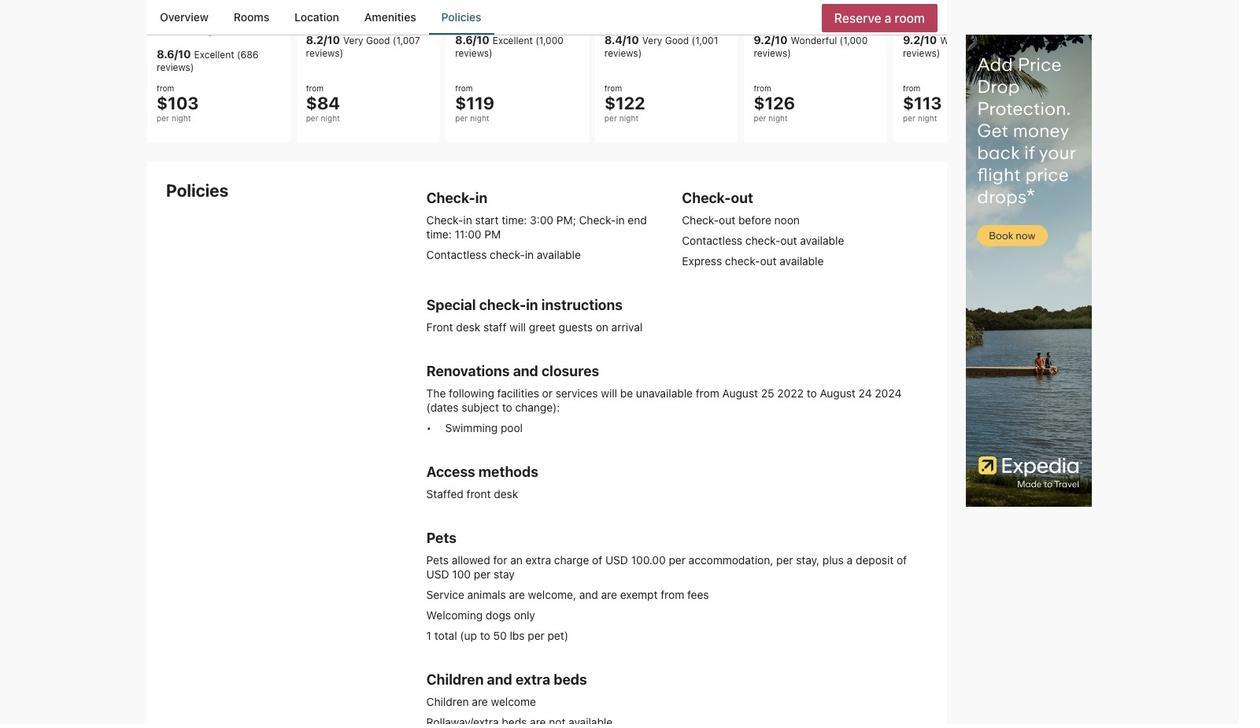 Task type: vqa. For each thing, say whether or not it's contained in the screenshot.
'Insider'
no



Task type: locate. For each thing, give the bounding box(es) containing it.
shuttle for $126
[[827, 11, 858, 23]]

(dates
[[426, 401, 459, 414]]

1 xsmall image from the left
[[306, 11, 319, 23]]

night inside the from $122 per night
[[619, 113, 639, 123]]

from for $122
[[605, 84, 622, 93]]

good inside 'very good (1,007 reviews)'
[[366, 34, 390, 46]]

1 horizontal spatial august
[[820, 387, 856, 400]]

free for $119
[[474, 11, 494, 23]]

9.2/10 down room
[[903, 33, 937, 46]]

to left 50
[[480, 629, 490, 642]]

9.2/10 up $126
[[754, 33, 788, 46]]

good inside very good (1,001 reviews)
[[665, 34, 689, 46]]

1 horizontal spatial and
[[513, 363, 538, 379]]

0 vertical spatial to
[[807, 387, 817, 400]]

wonderful (1,000 reviews)
[[754, 34, 868, 59]]

list
[[147, 0, 947, 35]]

0 horizontal spatial and
[[487, 672, 512, 688]]

shuttle inside 6 out of 30 element
[[977, 11, 1007, 23]]

0 horizontal spatial desk
[[456, 320, 481, 334]]

from inside the from $122 per night
[[605, 84, 622, 93]]

night inside from $126 per night
[[769, 113, 788, 123]]

2 xsmall image from the left
[[455, 11, 468, 23]]

per
[[157, 113, 169, 123], [306, 113, 319, 123], [455, 113, 468, 123], [605, 113, 617, 123], [754, 113, 766, 123], [903, 113, 916, 123], [669, 553, 686, 567], [776, 553, 793, 567], [474, 568, 491, 581], [528, 629, 545, 642]]

location link
[[282, 0, 352, 35]]

1 horizontal spatial 8.6/10
[[455, 33, 490, 46]]

shuttle for $84
[[380, 11, 410, 23]]

3 out of 30 element
[[446, 0, 589, 142]]

in up start
[[475, 190, 488, 206]]

available inside check-in check-in start time: 3:00 pm; check-in end time: 11:00 pm contactless check-in available
[[537, 248, 581, 261]]

free airport shuttle up excellent (686 reviews)
[[176, 25, 261, 37]]

0 horizontal spatial time:
[[426, 227, 452, 241]]

0 vertical spatial children
[[426, 672, 484, 688]]

from inside pets pets allowed for an extra charge of usd 100.00 per accommodation, per stay, plus a deposit of usd 100 per stay service animals are welcome, and are exempt from fees welcoming dogs only 1 total (up to 50 lbs per pet)
[[661, 588, 684, 601]]

1 horizontal spatial usd
[[605, 553, 628, 567]]

2024
[[875, 387, 902, 400]]

reviews) inside wonderful (1,000 reviews)
[[754, 47, 791, 59]]

are up only
[[509, 588, 525, 601]]

night inside from $84 per night
[[321, 113, 340, 123]]

airport for $84
[[347, 11, 377, 23]]

50
[[493, 629, 507, 642]]

reviews) down 8.4/10
[[605, 47, 642, 59]]

from for $113
[[903, 84, 921, 93]]

are
[[509, 588, 525, 601], [601, 588, 617, 601], [472, 695, 488, 709]]

0 horizontal spatial to
[[480, 629, 490, 642]]

contactless
[[682, 234, 743, 247], [426, 248, 487, 261]]

1 horizontal spatial a
[[885, 11, 892, 25]]

2 of from the left
[[897, 553, 907, 567]]

total
[[434, 629, 457, 642]]

1 good from the left
[[366, 34, 390, 46]]

reviews) up $126
[[754, 47, 791, 59]]

children are welcome
[[426, 695, 536, 709]]

from down excellent (686 reviews)
[[157, 84, 174, 93]]

shuttle inside 5 out of 30 element
[[827, 11, 858, 23]]

check-
[[746, 234, 781, 247], [490, 248, 525, 261], [725, 254, 760, 268], [479, 297, 526, 313]]

1 vertical spatial desk
[[494, 487, 518, 501]]

$119
[[455, 93, 495, 113]]

1 very from the left
[[343, 34, 363, 46]]

0 horizontal spatial very
[[343, 34, 363, 46]]

very right 8.4/10
[[642, 34, 662, 46]]

(1,000 down reserve
[[840, 34, 868, 46]]

change):
[[515, 401, 560, 414]]

per inside from $113 per night
[[903, 113, 916, 123]]

desk inside "special check-in instructions front desk staff will greet guests on arrival"
[[456, 320, 481, 334]]

0 horizontal spatial will
[[510, 320, 526, 334]]

free airport shuttle inside 1 out of 30 element
[[176, 25, 261, 37]]

night inside from $119 per night
[[470, 113, 489, 123]]

$113
[[903, 93, 942, 113]]

2 very from the left
[[642, 34, 662, 46]]

shuttle inside 2 out of 30 "element"
[[380, 11, 410, 23]]

airport inside 5 out of 30 element
[[795, 11, 825, 23]]

2 vertical spatial and
[[487, 672, 512, 688]]

0 vertical spatial 8.6/10
[[455, 33, 490, 46]]

(1,000 left 8.4/10
[[536, 34, 564, 46]]

extra right an
[[526, 553, 551, 567]]

from down 8.4/10
[[605, 84, 622, 93]]

in up 11:00
[[463, 213, 472, 227]]

from for $103
[[157, 84, 174, 93]]

will inside "special check-in instructions front desk staff will greet guests on arrival"
[[510, 320, 526, 334]]

august left 24
[[820, 387, 856, 400]]

be
[[620, 387, 633, 400]]

shuttle up (1,007
[[380, 11, 410, 23]]

1 vertical spatial to
[[502, 401, 512, 414]]

free airport shuttle for $84
[[325, 11, 410, 23]]

night for $126
[[769, 113, 788, 123]]

0 horizontal spatial contactless
[[426, 248, 487, 261]]

1 horizontal spatial excellent
[[493, 34, 533, 46]]

0 horizontal spatial excellent
[[194, 49, 234, 61]]

are left welcome
[[472, 695, 488, 709]]

xsmall image
[[306, 11, 319, 23], [455, 11, 468, 23], [903, 11, 916, 23]]

from down wonderful (1,052 reviews)
[[903, 84, 921, 93]]

airport down next property "icon"
[[944, 11, 974, 23]]

xsmall image up excellent (1,000 reviews)
[[455, 11, 468, 23]]

airport inside 1 out of 30 element
[[198, 25, 228, 37]]

3 night from the left
[[470, 113, 489, 123]]

free down the 'pool'
[[176, 25, 195, 37]]

very for 8.4/10
[[642, 34, 662, 46]]

very inside very good (1,001 reviews)
[[642, 34, 662, 46]]

free airport shuttle inside 5 out of 30 element
[[773, 11, 858, 23]]

guests
[[559, 320, 593, 334]]

0 horizontal spatial usd
[[426, 568, 449, 581]]

1 horizontal spatial of
[[897, 553, 907, 567]]

usd
[[605, 553, 628, 567], [426, 568, 449, 581]]

fees
[[687, 588, 709, 601]]

pets left allowed
[[426, 553, 449, 567]]

location
[[295, 10, 339, 24]]

1 horizontal spatial contactless
[[682, 234, 743, 247]]

(1,000 for $119
[[536, 34, 564, 46]]

0 vertical spatial a
[[885, 11, 892, 25]]

contactless up express
[[682, 234, 743, 247]]

of
[[592, 553, 603, 567], [897, 553, 907, 567]]

good down amenities at the top of page
[[366, 34, 390, 46]]

0 vertical spatial will
[[510, 320, 526, 334]]

time: right start
[[502, 213, 527, 227]]

excellent left (686
[[194, 49, 234, 61]]

shuttle inside 3 out of 30 element
[[529, 11, 560, 23]]

1 vertical spatial policies
[[166, 180, 229, 201]]

xsmall image left the 'pool'
[[157, 13, 169, 25]]

1 vertical spatial will
[[601, 387, 617, 400]]

access methods staffed front desk
[[426, 464, 538, 501]]

airport for $119
[[496, 11, 526, 23]]

in
[[475, 190, 488, 206], [463, 213, 472, 227], [616, 213, 625, 227], [525, 248, 534, 261], [526, 297, 538, 313]]

excellent inside excellent (686 reviews)
[[194, 49, 234, 61]]

night down wonderful (1,052 reviews)
[[918, 113, 937, 123]]

express
[[682, 254, 722, 268]]

1 wonderful from the left
[[791, 34, 837, 46]]

children for children and extra beds
[[426, 672, 484, 688]]

usd up "service"
[[426, 568, 449, 581]]

for
[[493, 553, 507, 567]]

xsmall image left next property "icon"
[[903, 0, 916, 11]]

will right staff
[[510, 320, 526, 334]]

contactless inside check-in check-in start time: 3:00 pm; check-in end time: 11:00 pm contactless check-in available
[[426, 248, 487, 261]]

from inside from $84 per night
[[306, 84, 324, 93]]

free down next property "icon"
[[922, 11, 942, 23]]

a left room
[[885, 11, 892, 25]]

xsmall image
[[903, 0, 916, 11], [157, 13, 169, 25], [157, 25, 169, 38]]

reviews) for $119
[[455, 47, 493, 59]]

pm
[[485, 227, 501, 241]]

per inside from $119 per night
[[455, 113, 468, 123]]

2 good from the left
[[665, 34, 689, 46]]

airport up 'very good (1,007 reviews)'
[[347, 11, 377, 23]]

and for closures
[[513, 363, 538, 379]]

night inside from $113 per night
[[918, 113, 937, 123]]

1 horizontal spatial wonderful
[[940, 34, 986, 46]]

reviews) down room
[[903, 47, 940, 59]]

2 horizontal spatial xsmall image
[[903, 11, 916, 23]]

100.00
[[631, 553, 666, 567]]

staff
[[483, 320, 507, 334]]

1 horizontal spatial to
[[502, 401, 512, 414]]

1 vertical spatial children
[[426, 695, 469, 709]]

0 vertical spatial extra
[[526, 553, 551, 567]]

0 vertical spatial and
[[513, 363, 538, 379]]

night for $119
[[470, 113, 489, 123]]

0 horizontal spatial (1,000
[[536, 34, 564, 46]]

reviews) down the policies link
[[455, 47, 493, 59]]

1 9.2/10 from the left
[[754, 33, 788, 46]]

wonderful left (1,052
[[940, 34, 986, 46]]

8.6/10 up $119
[[455, 33, 490, 46]]

check- up staff
[[479, 297, 526, 313]]

from left fees
[[661, 588, 684, 601]]

from down excellent (1,000 reviews)
[[455, 84, 473, 93]]

facilities
[[497, 387, 539, 400]]

shuttle
[[380, 11, 410, 23], [529, 11, 560, 23], [827, 11, 858, 23], [977, 11, 1007, 23], [230, 25, 261, 37]]

excellent up $119
[[493, 34, 533, 46]]

reviews) down 8.2/10
[[306, 47, 343, 59]]

in up 'greet'
[[526, 297, 538, 313]]

0 horizontal spatial 9.2/10
[[754, 33, 788, 46]]

xsmall image for $113
[[903, 0, 916, 11]]

(1,000 inside wonderful (1,000 reviews)
[[840, 34, 868, 46]]

will left be
[[601, 387, 617, 400]]

0 horizontal spatial wonderful
[[791, 34, 837, 46]]

from inside from $126 per night
[[754, 84, 771, 93]]

0 horizontal spatial policies
[[166, 180, 229, 201]]

1 horizontal spatial will
[[601, 387, 617, 400]]

night down 'very good (1,007 reviews)'
[[321, 113, 340, 123]]

airport inside 3 out of 30 element
[[496, 11, 526, 23]]

1 night from the left
[[172, 113, 191, 123]]

free up excellent (1,000 reviews)
[[474, 11, 494, 23]]

reviews) inside excellent (1,000 reviews)
[[455, 47, 493, 59]]

8.6/10 for $119
[[455, 33, 490, 46]]

pool
[[176, 13, 195, 24]]

0 horizontal spatial 8.6/10
[[157, 47, 191, 61]]

1 vertical spatial a
[[847, 553, 853, 567]]

pool
[[501, 421, 523, 435]]

very inside 'very good (1,007 reviews)'
[[343, 34, 363, 46]]

2 children from the top
[[426, 695, 469, 709]]

1 (1,000 from the left
[[536, 34, 564, 46]]

wonderful inside wonderful (1,000 reviews)
[[791, 34, 837, 46]]

from down wonderful (1,000 reviews)
[[754, 84, 771, 93]]

9.2/10 inside 5 out of 30 element
[[754, 33, 788, 46]]

wonderful
[[791, 34, 837, 46], [940, 34, 986, 46]]

excellent inside excellent (1,000 reviews)
[[493, 34, 533, 46]]

closures
[[542, 363, 599, 379]]

august left 25
[[722, 387, 758, 400]]

pets
[[426, 530, 457, 546], [426, 553, 449, 567]]

2 horizontal spatial and
[[579, 588, 598, 601]]

0 horizontal spatial a
[[847, 553, 853, 567]]

of right charge
[[592, 553, 603, 567]]

of right deposit
[[897, 553, 907, 567]]

reviews) for $113
[[903, 47, 940, 59]]

or
[[542, 387, 553, 400]]

usd left "100.00"
[[605, 553, 628, 567]]

airport
[[347, 11, 377, 23], [496, 11, 526, 23], [795, 11, 825, 23], [944, 11, 974, 23], [198, 25, 228, 37]]

free for $84
[[325, 11, 345, 23]]

xsmall image inside 2 out of 30 "element"
[[306, 11, 319, 23]]

from inside from $119 per night
[[455, 84, 473, 93]]

free airport shuttle up 'very good (1,007 reviews)'
[[325, 11, 410, 23]]

0 vertical spatial excellent
[[493, 34, 533, 46]]

from for $119
[[455, 84, 473, 93]]

1 horizontal spatial 9.2/10
[[903, 33, 937, 46]]

free inside 6 out of 30 element
[[922, 11, 942, 23]]

an
[[510, 553, 523, 567]]

0 horizontal spatial good
[[366, 34, 390, 46]]

reviews) inside 'very good (1,007 reviews)'
[[306, 47, 343, 59]]

and
[[513, 363, 538, 379], [579, 588, 598, 601], [487, 672, 512, 688]]

8.6/10 inside 1 out of 30 element
[[157, 47, 191, 61]]

xsmall image inside 3 out of 30 element
[[455, 11, 468, 23]]

check- right express
[[725, 254, 760, 268]]

2 night from the left
[[321, 113, 340, 123]]

xsmall image up 8.2/10
[[306, 11, 319, 23]]

check-in check-in start time: 3:00 pm; check-in end time: 11:00 pm contactless check-in available
[[426, 190, 647, 261]]

2 (1,000 from the left
[[840, 34, 868, 46]]

1 vertical spatial contactless
[[426, 248, 487, 261]]

2 vertical spatial to
[[480, 629, 490, 642]]

(1,000 inside excellent (1,000 reviews)
[[536, 34, 564, 46]]

free airport shuttle up wonderful (1,000 reviews)
[[773, 11, 858, 23]]

1 vertical spatial 8.6/10
[[157, 47, 191, 61]]

11:00
[[455, 227, 482, 241]]

1 horizontal spatial policies
[[441, 10, 481, 24]]

wonderful down reserve
[[791, 34, 837, 46]]

free up 8.2/10
[[325, 11, 345, 23]]

extra inside pets pets allowed for an extra charge of usd 100.00 per accommodation, per stay, plus a deposit of usd 100 per stay service animals are welcome, and are exempt from fees welcoming dogs only 1 total (up to 50 lbs per pet)
[[526, 553, 551, 567]]

1 horizontal spatial good
[[665, 34, 689, 46]]

free airport shuttle inside 6 out of 30 element
[[922, 11, 1007, 23]]

free inside 5 out of 30 element
[[773, 11, 792, 23]]

night inside from $103 per night
[[172, 113, 191, 123]]

to inside pets pets allowed for an extra charge of usd 100.00 per accommodation, per stay, plus a deposit of usd 100 per stay service animals are welcome, and are exempt from fees welcoming dogs only 1 total (up to 50 lbs per pet)
[[480, 629, 490, 642]]

and for extra
[[487, 672, 512, 688]]

free airport shuttle up excellent (1,000 reviews)
[[474, 11, 560, 23]]

9.2/10 for $113
[[903, 33, 937, 46]]

from down 8.2/10
[[306, 84, 324, 93]]

xsmall image inside 6 out of 30 element
[[903, 0, 916, 11]]

night for $113
[[918, 113, 937, 123]]

6 night from the left
[[918, 113, 937, 123]]

0 horizontal spatial august
[[722, 387, 758, 400]]

children for children are welcome
[[426, 695, 469, 709]]

renovations and closures
[[426, 363, 599, 379]]

shuttle up wonderful (1,000 reviews)
[[827, 11, 858, 23]]

from right unavailable
[[696, 387, 720, 400]]

desk down 'methods'
[[494, 487, 518, 501]]

3 xsmall image from the left
[[903, 11, 916, 23]]

1 vertical spatial and
[[579, 588, 598, 601]]

wonderful (1,052 reviews)
[[903, 34, 1017, 59]]

and right welcome,
[[579, 588, 598, 601]]

2 wonderful from the left
[[940, 34, 986, 46]]

check- down pm
[[490, 248, 525, 261]]

reviews) up '$103'
[[157, 61, 194, 73]]

xsmall image right reserve
[[903, 11, 916, 23]]

1 horizontal spatial (1,000
[[840, 34, 868, 46]]

free up wonderful (1,000 reviews)
[[773, 11, 792, 23]]

policies
[[441, 10, 481, 24], [166, 180, 229, 201]]

start
[[475, 213, 499, 227]]

reviews) inside wonderful (1,052 reviews)
[[903, 47, 940, 59]]

excellent (686 reviews)
[[157, 49, 259, 73]]

good
[[366, 34, 390, 46], [665, 34, 689, 46]]

1 horizontal spatial are
[[509, 588, 525, 601]]

contactless down 11:00
[[426, 248, 487, 261]]

to down facilities
[[502, 401, 512, 414]]

available
[[800, 234, 844, 247], [537, 248, 581, 261], [780, 254, 824, 268]]

free airport shuttle inside 2 out of 30 "element"
[[325, 11, 410, 23]]

and up facilities
[[513, 363, 538, 379]]

free airport shuttle inside 3 out of 30 element
[[474, 11, 560, 23]]

a right plus
[[847, 553, 853, 567]]

reserve a room
[[834, 11, 925, 25]]

very right 8.2/10
[[343, 34, 363, 46]]

free inside 2 out of 30 "element"
[[325, 11, 345, 23]]

1 children from the top
[[426, 672, 484, 688]]

shuttle up excellent (1,000 reviews)
[[529, 11, 560, 23]]

4 night from the left
[[619, 113, 639, 123]]

plus
[[823, 553, 844, 567]]

extra
[[526, 553, 551, 567], [516, 672, 550, 688]]

free airport shuttle
[[325, 11, 410, 23], [474, 11, 560, 23], [773, 11, 858, 23], [922, 11, 1007, 23], [176, 25, 261, 37]]

good for 8.4/10
[[665, 34, 689, 46]]

children up "children are welcome"
[[426, 672, 484, 688]]

are left exempt
[[601, 588, 617, 601]]

8.6/10
[[455, 33, 490, 46], [157, 47, 191, 61]]

airport up excellent (1,000 reviews)
[[496, 11, 526, 23]]

1 horizontal spatial very
[[642, 34, 662, 46]]

swimming
[[445, 421, 498, 435]]

1 vertical spatial usd
[[426, 568, 449, 581]]

night
[[172, 113, 191, 123], [321, 113, 340, 123], [470, 113, 489, 123], [619, 113, 639, 123], [769, 113, 788, 123], [918, 113, 937, 123]]

children down children and extra beds
[[426, 695, 469, 709]]

to right 2022
[[807, 387, 817, 400]]

8.6/10 inside 3 out of 30 element
[[455, 33, 490, 46]]

time:
[[502, 213, 527, 227], [426, 227, 452, 241]]

animals
[[467, 588, 506, 601]]

wonderful inside wonderful (1,052 reviews)
[[940, 34, 986, 46]]

0 horizontal spatial of
[[592, 553, 603, 567]]

time: left 11:00
[[426, 227, 452, 241]]

0 horizontal spatial xsmall image
[[306, 11, 319, 23]]

2 9.2/10 from the left
[[903, 33, 937, 46]]

good left (1,001
[[665, 34, 689, 46]]

rooms
[[234, 10, 269, 24]]

1 horizontal spatial desk
[[494, 487, 518, 501]]

special
[[426, 297, 476, 313]]

extra up welcome
[[516, 672, 550, 688]]

shuttle down rooms
[[230, 25, 261, 37]]

night down excellent (686 reviews)
[[172, 113, 191, 123]]

0 vertical spatial usd
[[605, 553, 628, 567]]

shuttle up (1,052
[[977, 11, 1007, 23]]

out
[[731, 190, 753, 206], [719, 213, 736, 227], [781, 234, 797, 247], [760, 254, 777, 268]]

reviews) inside excellent (686 reviews)
[[157, 61, 194, 73]]

pets up allowed
[[426, 530, 457, 546]]

night for $84
[[321, 113, 340, 123]]

children
[[426, 672, 484, 688], [426, 695, 469, 709]]

pm;
[[557, 213, 576, 227]]

excellent (1,000 reviews)
[[455, 34, 564, 59]]

services
[[556, 387, 598, 400]]

free airport shuttle for $126
[[773, 11, 858, 23]]

8.6/10 down the 'pool'
[[157, 47, 191, 61]]

0 vertical spatial contactless
[[682, 234, 743, 247]]

5 night from the left
[[769, 113, 788, 123]]

0 vertical spatial policies
[[441, 10, 481, 24]]

from inside from $113 per night
[[903, 84, 921, 93]]

list containing overview
[[147, 0, 947, 35]]

from inside from $103 per night
[[157, 84, 174, 93]]

from $122 per night
[[605, 84, 645, 123]]

9.2/10 inside 6 out of 30 element
[[903, 33, 937, 46]]

free airport shuttle down next property "icon"
[[922, 11, 1007, 23]]

1 vertical spatial excellent
[[194, 49, 234, 61]]

(1,052
[[989, 34, 1017, 46]]

night down wonderful (1,000 reviews)
[[769, 113, 788, 123]]

0 vertical spatial desk
[[456, 320, 481, 334]]

airport inside 2 out of 30 "element"
[[347, 11, 377, 23]]

airport up excellent (686 reviews)
[[198, 25, 228, 37]]

0 vertical spatial pets
[[426, 530, 457, 546]]

and inside pets pets allowed for an extra charge of usd 100.00 per accommodation, per stay, plus a deposit of usd 100 per stay service animals are welcome, and are exempt from fees welcoming dogs only 1 total (up to 50 lbs per pet)
[[579, 588, 598, 601]]

access
[[426, 464, 475, 480]]

0 horizontal spatial are
[[472, 695, 488, 709]]

1 vertical spatial pets
[[426, 553, 449, 567]]

0 vertical spatial time:
[[502, 213, 527, 227]]

airport up wonderful (1,000 reviews)
[[795, 11, 825, 23]]

2 out of 30 element
[[297, 0, 439, 142]]

free inside 3 out of 30 element
[[474, 11, 494, 23]]

1 horizontal spatial xsmall image
[[455, 11, 468, 23]]

night down excellent (1,000 reviews)
[[470, 113, 489, 123]]

1 horizontal spatial time:
[[502, 213, 527, 227]]



Task type: describe. For each thing, give the bounding box(es) containing it.
amenities
[[364, 10, 416, 24]]

$122
[[605, 93, 645, 113]]

check- inside "special check-in instructions front desk staff will greet guests on arrival"
[[479, 297, 526, 313]]

deposit
[[856, 553, 894, 567]]

the
[[426, 387, 446, 400]]

only
[[514, 609, 535, 622]]

special check-in instructions front desk staff will greet guests on arrival
[[426, 297, 643, 334]]

from $103 per night
[[157, 84, 199, 123]]

out up before
[[731, 190, 753, 206]]

very for 8.2/10
[[343, 34, 363, 46]]

1 pets from the top
[[426, 530, 457, 546]]

service
[[426, 588, 464, 601]]

100
[[452, 568, 471, 581]]

rooms link
[[221, 0, 282, 35]]

from $119 per night
[[455, 84, 495, 123]]

will inside the following facilities or services will be unavailable from august 25 2022 to august 24 2024 (dates subject to change):
[[601, 387, 617, 400]]

per inside from $103 per night
[[157, 113, 169, 123]]

xsmall image for $103
[[157, 13, 169, 25]]

from for $126
[[754, 84, 771, 93]]

night for $103
[[172, 113, 191, 123]]

1 vertical spatial time:
[[426, 227, 452, 241]]

(686
[[237, 49, 259, 61]]

3:00
[[530, 213, 554, 227]]

shuttle for $119
[[529, 11, 560, 23]]

in down "3:00"
[[525, 248, 534, 261]]

check- down before
[[746, 234, 781, 247]]

25
[[761, 387, 774, 400]]

2 horizontal spatial to
[[807, 387, 817, 400]]

arrival
[[612, 320, 643, 334]]

accommodation,
[[689, 553, 773, 567]]

next property image
[[938, 0, 957, 2]]

unavailable
[[636, 387, 693, 400]]

greet
[[529, 320, 556, 334]]

overview link
[[147, 0, 221, 35]]

staffed
[[426, 487, 464, 501]]

(1,007
[[393, 34, 420, 46]]

1 of from the left
[[592, 553, 603, 567]]

dogs
[[486, 609, 511, 622]]

following
[[449, 387, 494, 400]]

8.6/10 for $103
[[157, 47, 191, 61]]

6 out of 30 element
[[894, 0, 1037, 142]]

from $126 per night
[[754, 84, 795, 123]]

amenities link
[[352, 0, 429, 35]]

9.2/10 for $126
[[754, 33, 788, 46]]

check- inside check-in check-in start time: 3:00 pm; check-in end time: 11:00 pm contactless check-in available
[[490, 248, 525, 261]]

wonderful for $113
[[940, 34, 986, 46]]

out down before
[[760, 254, 777, 268]]

excellent for $103
[[194, 49, 234, 61]]

(1,001
[[692, 34, 718, 46]]

reviews) for $103
[[157, 61, 194, 73]]

contactless inside check-out check-out before noon contactless check-out available express check-out available
[[682, 234, 743, 247]]

per inside from $126 per night
[[754, 113, 766, 123]]

2 pets from the top
[[426, 553, 449, 567]]

from for $84
[[306, 84, 324, 93]]

welcome,
[[528, 588, 576, 601]]

exempt
[[620, 588, 658, 601]]

excellent for $119
[[493, 34, 533, 46]]

a inside pets pets allowed for an extra charge of usd 100.00 per accommodation, per stay, plus a deposit of usd 100 per stay service animals are welcome, and are exempt from fees welcoming dogs only 1 total (up to 50 lbs per pet)
[[847, 553, 853, 567]]

policies link
[[429, 0, 494, 35]]

reviews) inside very good (1,001 reviews)
[[605, 47, 642, 59]]

shuttle inside 1 out of 30 element
[[230, 25, 261, 37]]

end
[[628, 213, 647, 227]]

wonderful for $126
[[791, 34, 837, 46]]

night for $122
[[619, 113, 639, 123]]

per inside the from $122 per night
[[605, 113, 617, 123]]

front
[[426, 320, 453, 334]]

out left before
[[719, 213, 736, 227]]

free for $126
[[773, 11, 792, 23]]

1 vertical spatial extra
[[516, 672, 550, 688]]

methods
[[479, 464, 538, 480]]

welcoming
[[426, 609, 483, 622]]

on
[[596, 320, 609, 334]]

beds
[[554, 672, 587, 688]]

xsmall image down overview
[[157, 25, 169, 38]]

room
[[895, 11, 925, 25]]

good for 8.2/10
[[366, 34, 390, 46]]

swimming pool
[[445, 421, 523, 435]]

1
[[426, 629, 431, 642]]

charge
[[554, 553, 589, 567]]

airport inside 6 out of 30 element
[[944, 11, 974, 23]]

reserve
[[834, 11, 882, 25]]

from $84 per night
[[306, 84, 340, 123]]

reserve a room button
[[822, 4, 938, 32]]

free airport shuttle for $119
[[474, 11, 560, 23]]

pet)
[[548, 629, 568, 642]]

2 horizontal spatial are
[[601, 588, 617, 601]]

1 out of 30 element
[[147, 0, 290, 142]]

(up
[[460, 629, 477, 642]]

renovations
[[426, 363, 510, 379]]

policies inside list
[[441, 10, 481, 24]]

lbs
[[510, 629, 525, 642]]

in inside "special check-in instructions front desk staff will greet guests on arrival"
[[526, 297, 538, 313]]

per inside from $84 per night
[[306, 113, 319, 123]]

allowed
[[452, 553, 490, 567]]

from inside the following facilities or services will be unavailable from august 25 2022 to august 24 2024 (dates subject to change):
[[696, 387, 720, 400]]

2 august from the left
[[820, 387, 856, 400]]

subject
[[462, 401, 499, 414]]

$84
[[306, 93, 340, 113]]

8.4/10
[[605, 33, 639, 46]]

(1,000 for $126
[[840, 34, 868, 46]]

instructions
[[541, 297, 623, 313]]

free inside 1 out of 30 element
[[176, 25, 195, 37]]

4 out of 30 element
[[595, 0, 738, 142]]

children and extra beds
[[426, 672, 587, 688]]

8.2/10
[[306, 33, 340, 46]]

stay
[[494, 568, 515, 581]]

24
[[859, 387, 872, 400]]

desk inside access methods staffed front desk
[[494, 487, 518, 501]]

the following facilities or services will be unavailable from august 25 2022 to august 24 2024 (dates subject to change):
[[426, 387, 902, 414]]

xsmall image for $119
[[455, 11, 468, 23]]

overview
[[160, 10, 209, 24]]

out down noon
[[781, 234, 797, 247]]

noon
[[774, 213, 800, 227]]

from $113 per night
[[903, 84, 942, 123]]

xsmall image for $84
[[306, 11, 319, 23]]

pets pets allowed for an extra charge of usd 100.00 per accommodation, per stay, plus a deposit of usd 100 per stay service animals are welcome, and are exempt from fees welcoming dogs only 1 total (up to 50 lbs per pet)
[[426, 530, 907, 642]]

xsmall image inside 6 out of 30 element
[[903, 11, 916, 23]]

2022
[[777, 387, 804, 400]]

very good (1,001 reviews)
[[605, 34, 718, 59]]

1 august from the left
[[722, 387, 758, 400]]

in left end
[[616, 213, 625, 227]]

reviews) for $126
[[754, 47, 791, 59]]

swimming pool list item
[[426, 421, 928, 435]]

check-out check-out before noon contactless check-out available express check-out available
[[682, 190, 844, 268]]

before
[[739, 213, 771, 227]]

$126
[[754, 93, 795, 113]]

5 out of 30 element
[[744, 0, 887, 142]]

airport for $126
[[795, 11, 825, 23]]

very good (1,007 reviews)
[[306, 34, 420, 59]]

stay,
[[796, 553, 820, 567]]

a inside button
[[885, 11, 892, 25]]



